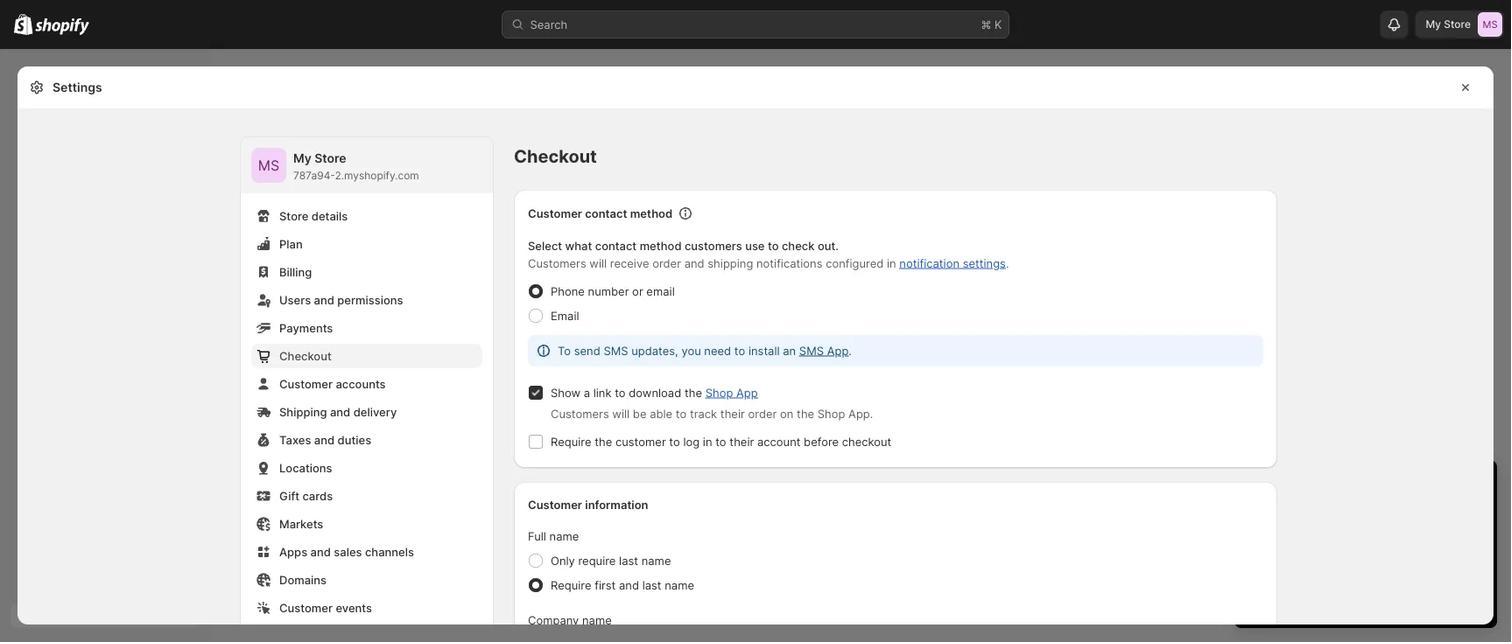 Task type: locate. For each thing, give the bounding box(es) containing it.
0 horizontal spatial the
[[595, 435, 612, 449]]

to right need
[[734, 344, 745, 358]]

first left the 3
[[1266, 525, 1287, 539]]

contact up receive
[[595, 239, 637, 253]]

0 vertical spatial you
[[681, 344, 701, 358]]

to
[[558, 344, 571, 358]]

my store image left 787a94-
[[251, 148, 286, 183]]

store details link
[[251, 204, 482, 228]]

customer contact method
[[528, 207, 673, 220]]

the
[[685, 386, 702, 400], [797, 407, 814, 421], [595, 435, 612, 449]]

1 horizontal spatial sms
[[799, 344, 824, 358]]

0 horizontal spatial app
[[736, 386, 758, 400]]

for
[[1344, 525, 1359, 539]]

a left link
[[584, 386, 590, 400]]

and up $1/month
[[1367, 508, 1388, 521]]

events
[[336, 601, 372, 615]]

settings dialog
[[18, 67, 1494, 643]]

sms right an
[[799, 344, 824, 358]]

only require last name
[[551, 554, 671, 568]]

status containing to send sms updates, you need to install an
[[528, 335, 1263, 367]]

0 horizontal spatial sms
[[604, 344, 628, 358]]

locations link
[[251, 456, 482, 481]]

customer up full name at the bottom left of page
[[528, 498, 582, 512]]

checkout up customer contact method
[[514, 146, 597, 167]]

2 vertical spatial store
[[279, 209, 308, 223]]

to right log
[[715, 435, 726, 449]]

1 vertical spatial require
[[551, 579, 591, 592]]

customers inside select what contact method customers use to check out. customers will receive order and shipping notifications configured in notification settings .
[[528, 257, 586, 270]]

shipping and delivery link
[[251, 400, 482, 425]]

1 vertical spatial the
[[797, 407, 814, 421]]

0 horizontal spatial my store image
[[251, 148, 286, 183]]

customer
[[615, 435, 666, 449]]

0 horizontal spatial a
[[584, 386, 590, 400]]

customer events link
[[251, 596, 482, 621]]

0 vertical spatial or
[[632, 285, 643, 298]]

1 vertical spatial .
[[849, 344, 852, 358]]

first inside the your trial just started element
[[1266, 525, 1287, 539]]

my store image right my store
[[1478, 12, 1502, 37]]

dialog
[[1501, 67, 1511, 643]]

store for my store 787a94-2.myshopify.com
[[314, 151, 346, 166]]

1 horizontal spatial first
[[1266, 525, 1287, 539]]

0 vertical spatial the
[[685, 386, 702, 400]]

1 vertical spatial method
[[640, 239, 682, 253]]

1 horizontal spatial app
[[827, 344, 849, 358]]

1 require from the top
[[551, 435, 591, 449]]

1 vertical spatial contact
[[595, 239, 637, 253]]

require
[[551, 435, 591, 449], [551, 579, 591, 592]]

in
[[887, 257, 896, 270], [703, 435, 712, 449]]

0 vertical spatial app
[[827, 344, 849, 358]]

to inside status
[[734, 344, 745, 358]]

sms right send at the bottom left of the page
[[604, 344, 628, 358]]

in inside select what contact method customers use to check out. customers will receive order and shipping notifications configured in notification settings .
[[887, 257, 896, 270]]

1 vertical spatial last
[[642, 579, 662, 592]]

1 vertical spatial checkout
[[279, 349, 332, 363]]

$20 credit
[[1266, 543, 1321, 556]]

you left need
[[681, 344, 701, 358]]

you inside status
[[681, 344, 701, 358]]

customers down show
[[551, 407, 609, 421]]

0 vertical spatial in
[[887, 257, 896, 270]]

checkout down payments
[[279, 349, 332, 363]]

0 vertical spatial store
[[1444, 18, 1471, 31]]

only
[[551, 554, 575, 568]]

1 vertical spatial my
[[293, 151, 311, 166]]

customer for customer information
[[528, 498, 582, 512]]

0 vertical spatial their
[[720, 407, 745, 421]]

0 vertical spatial order
[[652, 257, 681, 270]]

a
[[584, 386, 590, 400], [1306, 508, 1312, 521], [1460, 543, 1467, 556]]

customer information
[[528, 498, 648, 512]]

0 horizontal spatial will
[[590, 257, 607, 270]]

and right apps
[[310, 545, 331, 559]]

0 vertical spatial my store image
[[1478, 12, 1502, 37]]

to inside select what contact method customers use to check out. customers will receive order and shipping notifications configured in notification settings .
[[768, 239, 779, 253]]

1 horizontal spatial you
[[1353, 543, 1373, 556]]

app inside status
[[827, 344, 849, 358]]

trial
[[1294, 476, 1325, 497]]

last up the require first and last name
[[619, 554, 638, 568]]

last down only require last name on the bottom of the page
[[642, 579, 662, 592]]

their down 'shop app' "link"
[[720, 407, 745, 421]]

number
[[588, 285, 629, 298]]

paid
[[1315, 508, 1338, 521]]

0 horizontal spatial or
[[632, 285, 643, 298]]

1 vertical spatial store
[[314, 151, 346, 166]]

and right users
[[314, 293, 334, 307]]

. right an
[[849, 344, 852, 358]]

you
[[681, 344, 701, 358], [1353, 543, 1373, 556]]

1 horizontal spatial a
[[1306, 508, 1312, 521]]

notification
[[899, 257, 960, 270]]

0 vertical spatial my
[[1426, 18, 1441, 31]]

markets
[[279, 517, 323, 531]]

customers down select
[[528, 257, 586, 270]]

1 vertical spatial their
[[729, 435, 754, 449]]

receive
[[610, 257, 649, 270]]

billing
[[279, 265, 312, 279]]

to
[[768, 239, 779, 253], [734, 344, 745, 358], [615, 386, 626, 400], [676, 407, 687, 421], [669, 435, 680, 449], [715, 435, 726, 449], [1291, 508, 1302, 521]]

and inside select what contact method customers use to check out. customers will receive order and shipping notifications configured in notification settings .
[[684, 257, 704, 270]]

payments
[[279, 321, 333, 335]]

to right the use
[[768, 239, 779, 253]]

⌘
[[981, 18, 991, 31]]

2 horizontal spatial the
[[797, 407, 814, 421]]

and inside shipping and delivery link
[[330, 405, 350, 419]]

require for require first and last name
[[551, 579, 591, 592]]

a left 'paid'
[[1306, 508, 1312, 521]]

or left email
[[632, 285, 643, 298]]

1 horizontal spatial store
[[314, 151, 346, 166]]

checkout link
[[251, 344, 482, 369]]

in right "configured"
[[887, 257, 896, 270]]

the right on
[[797, 407, 814, 421]]

and down customer accounts
[[330, 405, 350, 419]]

1 vertical spatial or
[[1423, 543, 1434, 556]]

1 vertical spatial app
[[736, 386, 758, 400]]

switch
[[1252, 508, 1288, 521]]

1 horizontal spatial my store image
[[1478, 12, 1502, 37]]

1 horizontal spatial .
[[1006, 257, 1009, 270]]

2 vertical spatial a
[[1460, 543, 1467, 556]]

updates,
[[631, 344, 678, 358]]

to send sms updates, you need to install an sms app .
[[558, 344, 852, 358]]

you down for
[[1353, 543, 1373, 556]]

shipping
[[279, 405, 327, 419]]

customer up select
[[528, 207, 582, 220]]

connect
[[1376, 543, 1419, 556]]

0 horizontal spatial my
[[293, 151, 311, 166]]

0 vertical spatial will
[[590, 257, 607, 270]]

1 vertical spatial will
[[612, 407, 630, 421]]

status
[[528, 335, 1263, 367]]

and inside the your trial just started element
[[1367, 508, 1388, 521]]

first 3 months for $1/month
[[1266, 525, 1413, 539]]

1 vertical spatial shop
[[818, 407, 845, 421]]

$20 credit link
[[1266, 543, 1321, 556]]

show
[[551, 386, 580, 400]]

search
[[530, 18, 568, 31]]

. right notification
[[1006, 257, 1009, 270]]

my inside my store 787a94-2.myshopify.com
[[293, 151, 311, 166]]

locations
[[279, 461, 332, 475]]

my store image
[[1478, 12, 1502, 37], [251, 148, 286, 183]]

first down only require last name on the bottom of the page
[[595, 579, 616, 592]]

. inside select what contact method customers use to check out. customers will receive order and shipping notifications configured in notification settings .
[[1006, 257, 1009, 270]]

to inside the your trial just started element
[[1291, 508, 1302, 521]]

to left log
[[669, 435, 680, 449]]

be
[[633, 407, 647, 421]]

1 horizontal spatial or
[[1423, 543, 1434, 556]]

0 vertical spatial require
[[551, 435, 591, 449]]

1 horizontal spatial in
[[887, 257, 896, 270]]

0 horizontal spatial shopify image
[[14, 14, 33, 35]]

channels
[[365, 545, 414, 559]]

delivery
[[353, 405, 397, 419]]

0 horizontal spatial store
[[279, 209, 308, 223]]

0 vertical spatial last
[[619, 554, 638, 568]]

0 vertical spatial customers
[[528, 257, 586, 270]]

my store
[[1426, 18, 1471, 31]]

customer for customer accounts
[[279, 377, 333, 391]]

0 vertical spatial a
[[584, 386, 590, 400]]

log
[[683, 435, 700, 449]]

the left customer
[[595, 435, 612, 449]]

in right log
[[703, 435, 712, 449]]

settings
[[53, 80, 102, 95]]

or left buy
[[1423, 543, 1434, 556]]

0 vertical spatial .
[[1006, 257, 1009, 270]]

customer up shipping
[[279, 377, 333, 391]]

my
[[1426, 18, 1441, 31], [293, 151, 311, 166]]

order inside select what contact method customers use to check out. customers will receive order and shipping notifications configured in notification settings .
[[652, 257, 681, 270]]

order up email
[[652, 257, 681, 270]]

1 vertical spatial in
[[703, 435, 712, 449]]

method
[[630, 207, 673, 220], [640, 239, 682, 253]]

to right link
[[615, 386, 626, 400]]

1 horizontal spatial order
[[748, 407, 777, 421]]

the up track
[[685, 386, 702, 400]]

.
[[1006, 257, 1009, 270], [849, 344, 852, 358]]

shop
[[705, 386, 733, 400], [818, 407, 845, 421]]

duties
[[338, 433, 371, 447]]

order left on
[[748, 407, 777, 421]]

after you connect or buy a custom domain
[[1266, 543, 1467, 574]]

and
[[684, 257, 704, 270], [314, 293, 334, 307], [330, 405, 350, 419], [314, 433, 335, 447], [1367, 508, 1388, 521], [310, 545, 331, 559], [619, 579, 639, 592]]

first inside the settings dialog
[[595, 579, 616, 592]]

customer accounts
[[279, 377, 386, 391]]

shipping
[[708, 257, 753, 270]]

email
[[646, 285, 675, 298]]

1 horizontal spatial checkout
[[514, 146, 597, 167]]

0 horizontal spatial checkout
[[279, 349, 332, 363]]

app right an
[[827, 344, 849, 358]]

link
[[593, 386, 612, 400]]

shop left app.
[[818, 407, 845, 421]]

status inside the settings dialog
[[528, 335, 1263, 367]]

$20
[[1266, 543, 1287, 556]]

require down "only"
[[551, 579, 591, 592]]

app.
[[848, 407, 873, 421]]

to up the 3
[[1291, 508, 1302, 521]]

0 horizontal spatial you
[[681, 344, 701, 358]]

and right taxes
[[314, 433, 335, 447]]

app up customers will be able to track their order on the shop app.
[[736, 386, 758, 400]]

1 vertical spatial you
[[1353, 543, 1373, 556]]

0 horizontal spatial order
[[652, 257, 681, 270]]

full name
[[528, 530, 579, 543]]

2 horizontal spatial a
[[1460, 543, 1467, 556]]

1 vertical spatial customers
[[551, 407, 609, 421]]

0 vertical spatial first
[[1266, 525, 1287, 539]]

contact up 'what'
[[585, 207, 627, 220]]

store inside my store 787a94-2.myshopify.com
[[314, 151, 346, 166]]

0 horizontal spatial first
[[595, 579, 616, 592]]

0 horizontal spatial in
[[703, 435, 712, 449]]

my for my store 787a94-2.myshopify.com
[[293, 151, 311, 166]]

customer events
[[279, 601, 372, 615]]

2 require from the top
[[551, 579, 591, 592]]

gift
[[279, 489, 299, 503]]

method inside select what contact method customers use to check out. customers will receive order and shipping notifications configured in notification settings .
[[640, 239, 682, 253]]

. inside status
[[849, 344, 852, 358]]

will down 'what'
[[590, 257, 607, 270]]

and inside taxes and duties link
[[314, 433, 335, 447]]

store
[[1444, 18, 1471, 31], [314, 151, 346, 166], [279, 209, 308, 223]]

checkout
[[842, 435, 892, 449]]

information
[[585, 498, 648, 512]]

1 vertical spatial my store image
[[251, 148, 286, 183]]

taxes and duties link
[[251, 428, 482, 453]]

2 horizontal spatial store
[[1444, 18, 1471, 31]]

get:
[[1391, 508, 1412, 521]]

shop up customers will be able to track their order on the shop app.
[[705, 386, 733, 400]]

1 horizontal spatial will
[[612, 407, 630, 421]]

will left be
[[612, 407, 630, 421]]

custom
[[1266, 560, 1306, 574]]

0 vertical spatial checkout
[[514, 146, 597, 167]]

1 sms from the left
[[604, 344, 628, 358]]

and down only require last name on the bottom of the page
[[619, 579, 639, 592]]

out.
[[818, 239, 839, 253]]

markets link
[[251, 512, 482, 537]]

0 horizontal spatial .
[[849, 344, 852, 358]]

1 horizontal spatial my
[[1426, 18, 1441, 31]]

ms button
[[251, 148, 286, 183]]

$1/month
[[1362, 525, 1413, 539]]

1 vertical spatial first
[[595, 579, 616, 592]]

settings
[[963, 257, 1006, 270]]

and down customers
[[684, 257, 704, 270]]

their left account
[[729, 435, 754, 449]]

my store 787a94-2.myshopify.com
[[293, 151, 419, 182]]

0 horizontal spatial shop
[[705, 386, 733, 400]]

a right buy
[[1460, 543, 1467, 556]]

to right able
[[676, 407, 687, 421]]

customer down "domains"
[[279, 601, 333, 615]]

customer for customer contact method
[[528, 207, 582, 220]]

require down show
[[551, 435, 591, 449]]

shopify image
[[14, 14, 33, 35], [35, 18, 90, 35]]

show a link to download the shop app
[[551, 386, 758, 400]]

their
[[720, 407, 745, 421], [729, 435, 754, 449]]



Task type: vqa. For each thing, say whether or not it's contained in the screenshot.
Start by stocking your store with products your customers will love image
no



Task type: describe. For each thing, give the bounding box(es) containing it.
my for my store
[[1426, 18, 1441, 31]]

started
[[1365, 476, 1425, 497]]

shop settings menu element
[[241, 137, 493, 643]]

plan
[[1341, 508, 1364, 521]]

k
[[995, 18, 1002, 31]]

apps and sales channels
[[279, 545, 414, 559]]

account
[[757, 435, 801, 449]]

company name
[[528, 614, 612, 627]]

taxes
[[279, 433, 311, 447]]

contact inside select what contact method customers use to check out. customers will receive order and shipping notifications configured in notification settings .
[[595, 239, 637, 253]]

2 sms from the left
[[799, 344, 824, 358]]

0 horizontal spatial last
[[619, 554, 638, 568]]

users and permissions link
[[251, 288, 482, 313]]

name up "only"
[[549, 530, 579, 543]]

your trial just started element
[[1234, 506, 1497, 629]]

phone
[[551, 285, 585, 298]]

1 horizontal spatial shop
[[818, 407, 845, 421]]

store details
[[279, 209, 348, 223]]

domains
[[279, 573, 327, 587]]

1 horizontal spatial the
[[685, 386, 702, 400]]

permissions
[[337, 293, 403, 307]]

need
[[704, 344, 731, 358]]

shop app link
[[705, 386, 758, 400]]

email
[[551, 309, 579, 323]]

require for require the customer to log in to their account before checkout
[[551, 435, 591, 449]]

months
[[1301, 525, 1341, 539]]

2 vertical spatial the
[[595, 435, 612, 449]]

domain
[[1309, 560, 1348, 574]]

details
[[311, 209, 348, 223]]

on
[[780, 407, 794, 421]]

787a94-
[[293, 169, 335, 182]]

gift cards link
[[251, 484, 482, 509]]

install
[[748, 344, 780, 358]]

gift cards
[[279, 489, 333, 503]]

phone number or email
[[551, 285, 675, 298]]

⌘ k
[[981, 18, 1002, 31]]

plan
[[279, 237, 303, 251]]

and inside apps and sales channels link
[[310, 545, 331, 559]]

my store image inside shop settings menu element
[[251, 148, 286, 183]]

sales
[[334, 545, 362, 559]]

name down the require first and last name
[[582, 614, 612, 627]]

store inside 'store details' link
[[279, 209, 308, 223]]

0 vertical spatial method
[[630, 207, 673, 220]]

shipping and delivery
[[279, 405, 397, 419]]

name down only require last name on the bottom of the page
[[665, 579, 694, 592]]

notifications
[[756, 257, 823, 270]]

or inside the settings dialog
[[632, 285, 643, 298]]

switch to a paid plan and get:
[[1252, 508, 1412, 521]]

accounts
[[336, 377, 386, 391]]

a inside the settings dialog
[[584, 386, 590, 400]]

1 vertical spatial a
[[1306, 508, 1312, 521]]

plan link
[[251, 232, 482, 257]]

checkout inside shop settings menu element
[[279, 349, 332, 363]]

name up the require first and last name
[[641, 554, 671, 568]]

customers will be able to track their order on the shop app.
[[551, 407, 873, 421]]

and inside "users and permissions" link
[[314, 293, 334, 307]]

customers
[[685, 239, 742, 253]]

cards
[[302, 489, 333, 503]]

customer accounts link
[[251, 372, 482, 397]]

1 horizontal spatial last
[[642, 579, 662, 592]]

download
[[629, 386, 681, 400]]

0 vertical spatial contact
[[585, 207, 627, 220]]

able
[[650, 407, 673, 421]]

notification settings link
[[899, 257, 1006, 270]]

track
[[690, 407, 717, 421]]

credit
[[1290, 543, 1321, 556]]

select
[[528, 239, 562, 253]]

just
[[1330, 476, 1360, 497]]

customer for customer events
[[279, 601, 333, 615]]

1 horizontal spatial shopify image
[[35, 18, 90, 35]]

your
[[1252, 476, 1289, 497]]

0 vertical spatial shop
[[705, 386, 733, 400]]

before
[[804, 435, 839, 449]]

users and permissions
[[279, 293, 403, 307]]

a inside the after you connect or buy a custom domain
[[1460, 543, 1467, 556]]

apps
[[279, 545, 307, 559]]

sms app link
[[799, 344, 849, 358]]

you inside the after you connect or buy a custom domain
[[1353, 543, 1373, 556]]

after
[[1325, 543, 1350, 556]]

2.myshopify.com
[[335, 169, 419, 182]]

full
[[528, 530, 546, 543]]

payments link
[[251, 316, 482, 341]]

domains link
[[251, 568, 482, 593]]

your trial just started
[[1252, 476, 1425, 497]]

or inside the after you connect or buy a custom domain
[[1423, 543, 1434, 556]]

will inside select what contact method customers use to check out. customers will receive order and shipping notifications configured in notification settings .
[[590, 257, 607, 270]]

select what contact method customers use to check out. customers will receive order and shipping notifications configured in notification settings .
[[528, 239, 1009, 270]]

3
[[1290, 525, 1298, 539]]

what
[[565, 239, 592, 253]]

1 vertical spatial order
[[748, 407, 777, 421]]

use
[[745, 239, 765, 253]]

buy
[[1437, 543, 1457, 556]]

company
[[528, 614, 579, 627]]

require first and last name
[[551, 579, 694, 592]]

store for my store
[[1444, 18, 1471, 31]]

billing link
[[251, 260, 482, 285]]



